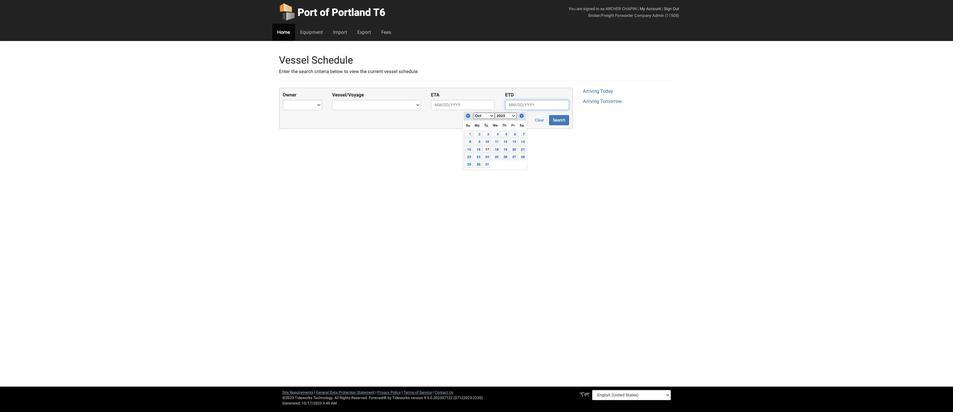 Task type: locate. For each thing, give the bounding box(es) containing it.
chapin
[[622, 6, 637, 11]]

ETD text field
[[505, 100, 569, 110]]

5 link
[[501, 131, 509, 138]]

24 link
[[482, 154, 490, 161]]

10 link
[[482, 138, 490, 145]]

arriving for arriving today
[[583, 89, 599, 94]]

1 link
[[464, 131, 472, 138]]

policy
[[391, 391, 401, 396]]

9
[[479, 140, 481, 144]]

generated:
[[282, 402, 301, 406]]

1 vertical spatial arriving
[[583, 99, 599, 104]]

equipment button
[[295, 24, 328, 41]]

0 horizontal spatial the
[[291, 69, 298, 74]]

arriving up the arriving tomorrow
[[583, 89, 599, 94]]

|
[[638, 6, 639, 11], [662, 6, 663, 11], [314, 391, 315, 396], [376, 391, 377, 396], [402, 391, 403, 396], [433, 391, 434, 396]]

6
[[514, 132, 516, 136]]

current
[[368, 69, 383, 74]]

th
[[502, 124, 507, 128]]

ETA text field
[[431, 100, 495, 110]]

13 link
[[509, 138, 517, 145]]

9:49
[[323, 402, 330, 406]]

of right port at the left top
[[320, 6, 329, 18]]

company
[[635, 13, 652, 18]]

vessel/voyage
[[332, 92, 364, 98]]

28
[[521, 155, 525, 159]]

arriving
[[583, 89, 599, 94], [583, 99, 599, 104]]

31
[[486, 163, 489, 167]]

10/17/2023
[[302, 402, 322, 406]]

criteria
[[314, 69, 329, 74]]

2 link
[[473, 131, 482, 138]]

1 horizontal spatial of
[[415, 391, 419, 396]]

of up version
[[415, 391, 419, 396]]

site
[[282, 391, 289, 396]]

tideworks
[[392, 397, 410, 401]]

16
[[477, 147, 481, 152]]

port
[[298, 6, 317, 18]]

4 link
[[491, 131, 500, 138]]

of
[[320, 6, 329, 18], [415, 391, 419, 396]]

14
[[521, 140, 525, 144]]

to
[[344, 69, 348, 74]]

1 horizontal spatial the
[[360, 69, 367, 74]]

1
[[469, 132, 471, 136]]

search
[[299, 69, 313, 74]]

7 link
[[518, 131, 526, 138]]

21 link
[[518, 146, 526, 153]]

(07122023-
[[454, 397, 473, 401]]

1 vertical spatial of
[[415, 391, 419, 396]]

23 link
[[473, 154, 482, 161]]

arriving down the arriving today link
[[583, 99, 599, 104]]

site requirements | general data protection statement | privacy policy | terms of service | contact us ©2023 tideworks technology. all rights reserved. forecast® by tideworks version 9.5.0.202307122 (07122023-2235) generated: 10/17/2023 9:49 am
[[282, 391, 483, 406]]

21
[[521, 147, 525, 152]]

home button
[[272, 24, 295, 41]]

2 the from the left
[[360, 69, 367, 74]]

2 arriving from the top
[[583, 99, 599, 104]]

the right the view
[[360, 69, 367, 74]]

the right enter
[[291, 69, 298, 74]]

19
[[504, 147, 508, 152]]

| left sign
[[662, 6, 663, 11]]

13
[[512, 140, 516, 144]]

vessel schedule enter the search criteria below to view the current vessel schedule.
[[279, 54, 419, 74]]

| up "tideworks"
[[402, 391, 403, 396]]

12
[[504, 140, 508, 144]]

contact
[[435, 391, 448, 396]]

| up 9.5.0.202307122
[[433, 391, 434, 396]]

30
[[477, 163, 481, 167]]

0 vertical spatial arriving
[[583, 89, 599, 94]]

import
[[333, 30, 347, 35]]

(11508)
[[665, 13, 679, 18]]

20 link
[[509, 146, 517, 153]]

the
[[291, 69, 298, 74], [360, 69, 367, 74]]

owner
[[283, 92, 297, 98]]

18 link
[[491, 146, 500, 153]]

22
[[467, 155, 471, 159]]

my account link
[[640, 6, 661, 11]]

19 link
[[501, 146, 509, 153]]

8 link
[[464, 138, 472, 145]]

clear
[[535, 118, 544, 123]]

schedule
[[312, 54, 353, 66]]

reserved.
[[351, 397, 368, 401]]

forwarder
[[615, 13, 634, 18]]

0 vertical spatial of
[[320, 6, 329, 18]]

5
[[506, 132, 508, 136]]

out
[[673, 6, 679, 11]]

we
[[493, 124, 498, 128]]

you are signed in as archer chapin | my account | sign out broker/freight forwarder company admin (11508)
[[569, 6, 679, 18]]

1 arriving from the top
[[583, 89, 599, 94]]

search
[[553, 118, 565, 123]]

30 link
[[473, 161, 482, 168]]



Task type: describe. For each thing, give the bounding box(es) containing it.
us
[[449, 391, 453, 396]]

service
[[420, 391, 432, 396]]

| up forecast®
[[376, 391, 377, 396]]

export
[[357, 30, 371, 35]]

view
[[349, 69, 359, 74]]

2235)
[[473, 397, 483, 401]]

terms
[[404, 391, 414, 396]]

export button
[[352, 24, 376, 41]]

arriving tomorrow link
[[583, 99, 622, 104]]

am
[[331, 402, 337, 406]]

by
[[388, 397, 392, 401]]

enter
[[279, 69, 290, 74]]

import button
[[328, 24, 352, 41]]

17 link
[[482, 146, 490, 153]]

privacy
[[377, 391, 390, 396]]

sign out link
[[664, 6, 679, 11]]

15 link
[[464, 146, 472, 153]]

below
[[330, 69, 343, 74]]

28 link
[[518, 154, 526, 161]]

mo
[[475, 124, 480, 128]]

11
[[495, 140, 499, 144]]

equipment
[[300, 30, 323, 35]]

schedule.
[[399, 69, 419, 74]]

fees button
[[376, 24, 396, 41]]

home
[[277, 30, 290, 35]]

15
[[467, 147, 471, 152]]

14 link
[[518, 138, 526, 145]]

6 link
[[509, 131, 517, 138]]

sa
[[520, 124, 524, 128]]

forecast®
[[369, 397, 387, 401]]

1 the from the left
[[291, 69, 298, 74]]

arriving today link
[[583, 89, 613, 94]]

22 link
[[464, 154, 472, 161]]

| left the general
[[314, 391, 315, 396]]

16 link
[[473, 146, 482, 153]]

eta
[[431, 92, 440, 98]]

27 link
[[509, 154, 517, 161]]

31 link
[[482, 161, 490, 168]]

tu
[[484, 124, 488, 128]]

26 link
[[501, 154, 509, 161]]

port of portland t6 link
[[279, 0, 385, 24]]

24
[[486, 155, 489, 159]]

vessel
[[384, 69, 398, 74]]

20
[[512, 147, 516, 152]]

technology.
[[313, 397, 334, 401]]

search button
[[549, 115, 569, 126]]

all
[[335, 397, 339, 401]]

27
[[512, 155, 516, 159]]

version
[[411, 397, 423, 401]]

3 link
[[482, 131, 490, 138]]

of inside site requirements | general data protection statement | privacy policy | terms of service | contact us ©2023 tideworks technology. all rights reserved. forecast® by tideworks version 9.5.0.202307122 (07122023-2235) generated: 10/17/2023 9:49 am
[[415, 391, 419, 396]]

17
[[486, 147, 489, 152]]

vessel
[[279, 54, 309, 66]]

tomorrow
[[600, 99, 622, 104]]

you
[[569, 6, 576, 11]]

general data protection statement link
[[316, 391, 375, 396]]

10
[[486, 140, 489, 144]]

archer
[[606, 6, 621, 11]]

0 horizontal spatial of
[[320, 6, 329, 18]]

29
[[467, 163, 471, 167]]

etd
[[505, 92, 514, 98]]

26
[[504, 155, 508, 159]]

3
[[487, 132, 489, 136]]

arriving for arriving tomorrow
[[583, 99, 599, 104]]

fees
[[381, 30, 391, 35]]

t6
[[373, 6, 385, 18]]

requirements
[[290, 391, 313, 396]]

clear button
[[531, 115, 548, 126]]

su
[[466, 124, 470, 128]]

rights
[[340, 397, 350, 401]]

today
[[600, 89, 613, 94]]

29 link
[[464, 161, 472, 168]]

site requirements link
[[282, 391, 313, 396]]

my
[[640, 6, 645, 11]]

in
[[596, 6, 599, 11]]

account
[[646, 6, 661, 11]]

18
[[495, 147, 499, 152]]

| left my in the top right of the page
[[638, 6, 639, 11]]

portland
[[332, 6, 371, 18]]

9 link
[[473, 138, 482, 145]]

sign
[[664, 6, 672, 11]]

as
[[600, 6, 605, 11]]

arriving tomorrow
[[583, 99, 622, 104]]

9.5.0.202307122
[[424, 397, 453, 401]]

admin
[[653, 13, 664, 18]]

©2023 tideworks
[[282, 397, 312, 401]]



Task type: vqa. For each thing, say whether or not it's contained in the screenshot.


